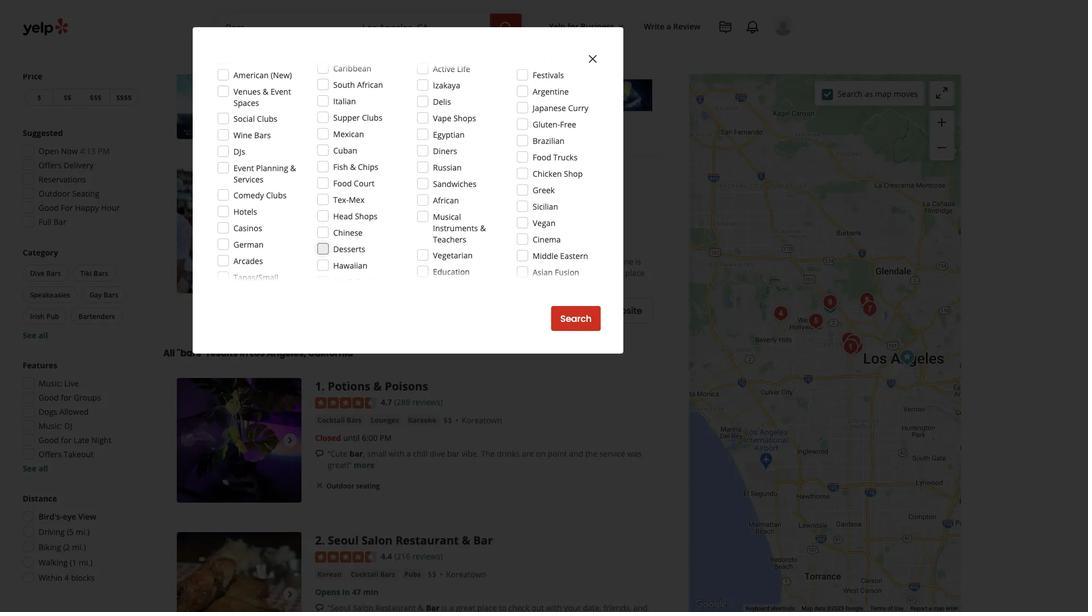 Task type: vqa. For each thing, say whether or not it's contained in the screenshot.
Wine Bars "Clubs"
yes



Task type: locate. For each thing, give the bounding box(es) containing it.
2 vertical spatial open
[[315, 223, 337, 233]]

seoul salon restaurant & bar link
[[328, 533, 493, 548]]

2 vertical spatial reviews)
[[413, 551, 443, 562]]

0 vertical spatial search
[[838, 88, 863, 99]]

curry
[[569, 102, 589, 113]]

african up your
[[357, 79, 383, 90]]

0 vertical spatial previous image
[[181, 70, 195, 84]]

a right write
[[667, 21, 672, 31]]

1 previous image from the top
[[181, 70, 195, 84]]

cocktail bars
[[318, 206, 362, 215], [318, 415, 362, 425], [351, 570, 396, 579]]

middle eastern
[[533, 250, 589, 261]]

1 see from the top
[[23, 330, 36, 341]]

live
[[64, 378, 79, 389]]

0 horizontal spatial friendly
[[341, 239, 369, 249]]

map for error
[[934, 605, 945, 612]]

reviews) up karaoke
[[413, 397, 443, 408]]

0 vertical spatial .
[[322, 378, 325, 394]]

search as map moves
[[838, 88, 919, 99]]

2 previous image from the top
[[181, 224, 195, 238]]

in left 47
[[343, 587, 350, 597]]

the left service
[[586, 448, 598, 459]]

see up distance
[[23, 463, 36, 474]]

with up drink
[[508, 256, 524, 267]]

for right yelp
[[568, 21, 579, 31]]

1 vertical spatial event
[[234, 162, 254, 173]]

friendly up times
[[421, 239, 449, 249]]

a inside "link"
[[667, 21, 672, 31]]

gluten-free
[[533, 119, 577, 130]]

1 vertical spatial koreatown
[[446, 569, 487, 580]]

until up south
[[339, 54, 355, 65]]

reviews) right the (286 at the top left of the page
[[413, 187, 443, 198]]

koreatown down restaurant
[[446, 569, 487, 580]]

report a map error link
[[911, 605, 958, 612]]

1 vertical spatial see
[[23, 463, 36, 474]]

los
[[250, 347, 265, 360]]

0 vertical spatial all
[[39, 330, 48, 341]]

2 16 speech v2 image from the top
[[315, 604, 324, 612]]

festivals
[[533, 69, 564, 80]]

1 vertical spatial bar
[[54, 216, 66, 227]]

0 horizontal spatial vegan
[[396, 239, 419, 249]]

search down both.
[[561, 312, 592, 325]]

dive bars button
[[23, 265, 68, 282]]

a inside , small with a chill dive bar vibe. the drinks are on point and the service was great!"
[[407, 448, 411, 459]]

1 horizontal spatial in
[[343, 587, 350, 597]]

0 vertical spatial $$
[[64, 93, 71, 102]]

truly la link
[[315, 169, 362, 184]]

2 friendly from the left
[[421, 239, 449, 249]]

cocktail
[[318, 206, 345, 215], [318, 415, 345, 425], [351, 570, 379, 579]]

2 bar from the left
[[447, 448, 460, 459]]

slideshow element for open until midnight
[[177, 14, 302, 139]]

1 bar from the left
[[350, 448, 363, 459]]

2 next image from the top
[[284, 588, 297, 602]]

1 vertical spatial the
[[611, 267, 624, 278]]

1 horizontal spatial friendly
[[421, 239, 449, 249]]

0 vertical spatial the
[[565, 256, 577, 267]]

seoul salon restaurant & bar image
[[843, 331, 865, 354]]

1 vertical spatial view
[[78, 511, 96, 522]]

see
[[23, 330, 36, 341], [23, 463, 36, 474]]

see for features
[[23, 463, 36, 474]]

chinese
[[333, 227, 363, 238]]

see all button up distance
[[23, 463, 48, 474]]

restaurants link
[[215, 41, 293, 74]]

0 vertical spatial pm
[[98, 145, 110, 156]]

0 vertical spatial map
[[876, 88, 892, 99]]

2 seating from the top
[[356, 481, 380, 491]]

16 speech v2 image
[[315, 257, 324, 266], [315, 604, 324, 612]]

1 music: from the top
[[39, 378, 62, 389]]

see all button down irish
[[23, 330, 48, 341]]

clubs down your
[[362, 112, 383, 123]]

bar inside group
[[54, 216, 66, 227]]

0 horizontal spatial map
[[876, 88, 892, 99]]

more link
[[350, 279, 371, 290], [354, 460, 375, 470]]

0 vertical spatial event
[[271, 86, 291, 97]]

0 vertical spatial cocktail bars link
[[315, 205, 364, 216]]

0 horizontal spatial is
[[604, 267, 609, 278]]

1 horizontal spatial services
[[327, 50, 357, 61]]

arcades
[[234, 255, 263, 266]]

2 vertical spatial until
[[343, 432, 360, 443]]

friendly down chinese
[[341, 239, 369, 249]]

0 horizontal spatial or
[[531, 267, 539, 278]]

african up musical
[[433, 195, 459, 206]]

16 close v2 image
[[315, 481, 324, 490]]

bars down 'mex'
[[347, 206, 362, 215]]

place down scene
[[626, 267, 645, 278]]

0 vertical spatial more
[[350, 279, 371, 290]]

search for search as map moves
[[838, 88, 863, 99]]

. for 2
[[322, 533, 325, 548]]

all for features
[[39, 463, 48, 474]]

view right eye
[[78, 511, 96, 522]]

map data ©2023 google
[[802, 605, 864, 612]]

1 next image from the top
[[284, 70, 297, 84]]

keyboard shortcuts button
[[746, 605, 795, 612]]

the
[[481, 448, 495, 459]]

reviews) for poisons
[[413, 397, 443, 408]]

for for groups
[[61, 392, 72, 403]]

2 vertical spatial the
[[586, 448, 598, 459]]

2 music: from the top
[[39, 421, 62, 431]]

delivery left 16 checkmark v2 image
[[401, 128, 427, 137]]

$$ for 1 . potions & poisons
[[443, 415, 453, 426]]

search inside button
[[561, 312, 592, 325]]

1 vertical spatial music:
[[39, 421, 62, 431]]

1 previous image from the top
[[181, 434, 195, 448]]

0 vertical spatial until
[[339, 54, 355, 65]]

seating down supper clubs
[[356, 128, 380, 137]]

google image
[[692, 598, 730, 612]]

all down offers takeout
[[39, 463, 48, 474]]

close image
[[586, 52, 600, 66]]

vibe
[[579, 256, 594, 267]]

supper clubs
[[333, 112, 383, 123]]

opens in 47 min
[[315, 587, 379, 597]]

a right the report
[[929, 605, 932, 612]]

services up 'caribbean'
[[327, 50, 357, 61]]

bar right restaurant
[[474, 533, 493, 548]]

pm for closed until 6:00 pm
[[380, 432, 392, 443]]

0 horizontal spatial with
[[389, 448, 405, 459]]

option group
[[19, 493, 141, 587]]

bars
[[254, 130, 271, 140], [347, 206, 362, 215], [46, 269, 61, 278], [94, 269, 108, 278], [104, 290, 118, 299], [347, 415, 362, 425], [380, 570, 396, 579]]

& inside the event planning & services
[[290, 162, 296, 173]]

pubs link
[[402, 569, 423, 580]]

next image left 'opens'
[[284, 588, 297, 602]]

is right scene
[[636, 256, 642, 267]]

seoul
[[328, 533, 359, 548]]

1 horizontal spatial shops
[[454, 113, 476, 123]]

eat
[[541, 267, 553, 278]]

good up full
[[39, 202, 59, 213]]

map right as at the top right of the page
[[876, 88, 892, 99]]

and up this
[[596, 256, 610, 267]]

2 good from the top
[[39, 392, 59, 403]]

shops up 11:30
[[355, 211, 378, 221]]

,
[[363, 448, 365, 459]]

group containing features
[[19, 360, 141, 474]]

see all up distance
[[23, 463, 48, 474]]

offers up reservations
[[39, 160, 62, 170]]

outdoor right 16 close v2 image
[[327, 481, 355, 491]]

mi.) right the (5
[[76, 527, 90, 537]]

mi.) right (2
[[72, 542, 86, 553]]

& down "american (new)"
[[263, 86, 269, 97]]

bars for the bottom cocktail bars button
[[380, 570, 396, 579]]

google
[[846, 605, 864, 612]]

clubs for wine bars
[[257, 113, 278, 124]]

3 slideshow element from the top
[[177, 378, 302, 503]]

cocktail bars link
[[315, 205, 364, 216], [315, 414, 364, 426], [349, 569, 398, 580]]

1 vertical spatial good
[[39, 392, 59, 403]]

pm right 4:13
[[98, 145, 110, 156]]

offers down 'good for late night'
[[39, 449, 62, 460]]

search for search
[[561, 312, 592, 325]]

vegan down sicilian
[[533, 217, 556, 228]]

bar right full
[[54, 216, 66, 227]]

cocktail bars link up min on the left bottom of the page
[[349, 569, 398, 580]]

pm down arts district
[[380, 223, 392, 233]]

0 vertical spatial open
[[315, 54, 337, 65]]

2 previous image from the top
[[181, 588, 195, 602]]

2 . from the top
[[322, 533, 325, 548]]

until for applebee's
[[339, 54, 355, 65]]

education
[[433, 266, 470, 277]]

music: down "dogs"
[[39, 421, 62, 431]]

1 vertical spatial pm
[[380, 223, 392, 233]]

0 vertical spatial for
[[568, 21, 579, 31]]

seoul salon restaurant & bar image
[[177, 533, 302, 612]]

2 vertical spatial good
[[39, 435, 59, 445]]

laid
[[444, 267, 457, 278]]

0 vertical spatial bar
[[415, 14, 435, 30]]

bars right gay
[[104, 290, 118, 299]]

2 horizontal spatial $$
[[443, 415, 453, 426]]

bars inside search dialog
[[254, 130, 271, 140]]

2 reviews) from the top
[[413, 397, 443, 408]]

mi.) right "(1"
[[79, 557, 93, 568]]

0 vertical spatial shops
[[454, 113, 476, 123]]

$$$$
[[116, 93, 132, 102]]

cocktail bars button down 4 star rating image
[[315, 205, 364, 216]]

next image up venues & event spaces
[[284, 70, 297, 84]]

0 vertical spatial reviews)
[[413, 187, 443, 198]]

0 vertical spatial outdoor
[[327, 128, 355, 137]]

walking (1 mi.)
[[39, 557, 93, 568]]

outdoor down reservations
[[39, 188, 70, 199]]

truly la image
[[177, 169, 302, 293]]

0 horizontal spatial in
[[240, 347, 248, 360]]

3 good from the top
[[39, 435, 59, 445]]

see all button for features
[[23, 463, 48, 474]]

djs
[[234, 146, 245, 157]]

2 see from the top
[[23, 463, 36, 474]]

bars for tiki bars button in the top left of the page
[[94, 269, 108, 278]]

16 chevron down v2 image
[[617, 22, 626, 31]]

1 vertical spatial search
[[561, 312, 592, 325]]

previous image
[[181, 70, 195, 84], [181, 224, 195, 238]]

see all down irish
[[23, 330, 48, 341]]

cocktail bars link down 4 star rating image
[[315, 205, 364, 216]]

1 vertical spatial vegan
[[396, 239, 419, 249]]

slideshow element for open until 11:30 pm
[[177, 169, 302, 293]]

supper
[[333, 112, 360, 123]]

all down irish pub button
[[39, 330, 48, 341]]

1 vertical spatial delivery
[[64, 160, 94, 170]]

1 vertical spatial outdoor
[[39, 188, 70, 199]]

2 vertical spatial outdoor
[[327, 481, 355, 491]]

1 vertical spatial takeout
[[64, 449, 94, 460]]

1 vertical spatial previous image
[[181, 224, 195, 238]]

clubs
[[362, 112, 383, 123], [257, 113, 278, 124], [266, 190, 287, 200]]

2 all from the top
[[39, 463, 48, 474]]

next image
[[284, 70, 297, 84], [284, 588, 297, 602]]

slideshow element
[[177, 14, 302, 139], [177, 169, 302, 293], [177, 378, 302, 503], [177, 533, 302, 612]]

1 vertical spatial african
[[433, 195, 459, 206]]

1 horizontal spatial food
[[533, 152, 552, 162]]

outdoor seating for 16 close v2 image
[[327, 481, 380, 491]]

1 horizontal spatial $$
[[428, 569, 437, 580]]

active
[[433, 63, 455, 74]]

& right instruments
[[480, 223, 486, 233]]

cocktail bars down 4.7 star rating image
[[318, 415, 362, 425]]

2 offers from the top
[[39, 449, 62, 460]]

the down scene
[[611, 267, 624, 278]]

bars for 'gay bars' button
[[104, 290, 118, 299]]

1 vertical spatial for
[[61, 392, 72, 403]]

for inside button
[[568, 21, 579, 31]]

0 vertical spatial cocktail bars button
[[315, 205, 364, 216]]

2 slideshow element from the top
[[177, 169, 302, 293]]

for up offers takeout
[[61, 435, 72, 445]]

reviews) for restaurant
[[413, 551, 443, 562]]

in
[[481, 256, 488, 267], [240, 347, 248, 360], [343, 587, 350, 597]]

until for truly
[[339, 223, 355, 233]]

times
[[419, 256, 439, 267]]

life
[[457, 63, 471, 74]]

1 all from the top
[[39, 330, 48, 341]]

1 friendly from the left
[[341, 239, 369, 249]]

1 horizontal spatial bar
[[415, 14, 435, 30]]

. for 1
[[322, 378, 325, 394]]

group containing suggested
[[19, 127, 141, 231]]

seating down ,
[[356, 481, 380, 491]]

services for home services
[[327, 50, 357, 61]]

good up "dogs"
[[39, 392, 59, 403]]

plates
[[234, 283, 256, 294]]

see all for category
[[23, 330, 48, 341]]

(2
[[63, 542, 70, 553]]

$
[[37, 93, 41, 102]]

outdoor seating down 'great!"' at left bottom
[[327, 481, 380, 491]]

1 vertical spatial next image
[[284, 588, 297, 602]]

bar down closed until 6:00 pm
[[350, 448, 363, 459]]

0 horizontal spatial shops
[[355, 211, 378, 221]]

outdoor seating for 16 checkmark v2 icon on the top of page
[[327, 128, 380, 137]]

1 vertical spatial offers
[[39, 449, 62, 460]]

1 horizontal spatial takeout
[[448, 128, 475, 137]]

place down love
[[479, 267, 498, 278]]

$$ left the $$$ button
[[64, 93, 71, 102]]

delivery
[[401, 128, 427, 137], [64, 160, 94, 170]]

1 horizontal spatial with
[[508, 256, 524, 267]]

1 offers from the top
[[39, 160, 62, 170]]

2 horizontal spatial bar
[[474, 533, 493, 548]]

good down music: dj
[[39, 435, 59, 445]]

previous image for 2
[[181, 588, 195, 602]]

price
[[23, 71, 42, 82]]

0 vertical spatial vegan
[[533, 217, 556, 228]]

1 vertical spatial shops
[[355, 211, 378, 221]]

bars right tiki
[[94, 269, 108, 278]]

1 vertical spatial 16 speech v2 image
[[315, 604, 324, 612]]

1 slideshow element from the top
[[177, 14, 302, 139]]

group containing category
[[20, 247, 141, 341]]

1 vertical spatial .
[[322, 533, 325, 548]]

1 horizontal spatial the
[[586, 448, 598, 459]]

as
[[865, 88, 874, 99]]

bars down social clubs
[[254, 130, 271, 140]]

pm right '6:00'
[[380, 432, 392, 443]]

or down 'this'
[[531, 267, 539, 278]]

1 vertical spatial seating
[[356, 481, 380, 491]]

view
[[583, 305, 604, 317], [78, 511, 96, 522]]

for up dogs allowed
[[61, 392, 72, 403]]

$$$ button
[[81, 89, 110, 106]]

3 reviews) from the top
[[413, 551, 443, 562]]

1 outdoor seating from the top
[[327, 128, 380, 137]]

1 vertical spatial reviews)
[[413, 397, 443, 408]]

1 good from the top
[[39, 202, 59, 213]]

bar inside , small with a chill dive bar vibe. the drinks are on point and the service was great!"
[[447, 448, 460, 459]]

1 . from the top
[[322, 378, 325, 394]]

& up 4.7 link
[[374, 378, 382, 394]]

this
[[526, 256, 539, 267]]

2 vertical spatial for
[[61, 435, 72, 445]]

view left website
[[583, 305, 604, 317]]

services up comedy
[[234, 174, 264, 185]]

point
[[548, 448, 568, 459]]

bars up closed until 6:00 pm
[[347, 415, 362, 425]]

allowed
[[59, 406, 89, 417]]

2 horizontal spatial in
[[481, 256, 488, 267]]

previous image for applebee's grill + bar
[[181, 70, 195, 84]]

irish pub button
[[23, 308, 66, 325]]

1 vertical spatial previous image
[[181, 588, 195, 602]]

2 vertical spatial in
[[343, 587, 350, 597]]

2 or from the left
[[555, 267, 563, 278]]

moves
[[894, 88, 919, 99]]

1 16 speech v2 image from the top
[[315, 257, 324, 266]]

are
[[522, 448, 534, 459]]

0 horizontal spatial $$
[[64, 93, 71, 102]]

$$ right 'karaoke' button
[[443, 415, 453, 426]]

2 vertical spatial cocktail bars button
[[349, 569, 398, 580]]

head shops
[[333, 211, 378, 221]]

1 see all from the top
[[23, 330, 48, 341]]

vegan inside search dialog
[[533, 217, 556, 228]]

event down (new)
[[271, 86, 291, 97]]

map left error
[[934, 605, 945, 612]]

0 vertical spatial with
[[508, 256, 524, 267]]

for
[[568, 21, 579, 31], [61, 392, 72, 403], [61, 435, 72, 445]]

0 horizontal spatial services
[[234, 174, 264, 185]]

business
[[581, 21, 615, 31]]

applebee's grill + bar
[[315, 14, 435, 30]]

1 see all button from the top
[[23, 330, 48, 341]]

price group
[[23, 71, 141, 108]]

1 vertical spatial outdoor seating
[[327, 481, 380, 491]]

1 seating from the top
[[356, 128, 380, 137]]

food for food trucks
[[533, 152, 552, 162]]

dive
[[30, 269, 45, 278]]

in right so
[[481, 256, 488, 267]]

or right eat
[[555, 267, 563, 278]]

music:
[[39, 378, 62, 389], [39, 421, 62, 431]]

mi.) for biking (2 mi.)
[[72, 542, 86, 553]]

2 see all from the top
[[23, 463, 48, 474]]

0 vertical spatial outdoor seating
[[327, 128, 380, 137]]

4.7 star rating image
[[315, 397, 377, 409]]

a left chill
[[407, 448, 411, 459]]

offers delivery
[[39, 160, 94, 170]]

wine bars
[[234, 130, 271, 140]]

more down ,
[[354, 460, 375, 470]]

event down djs
[[234, 162, 254, 173]]

bars right the dive
[[46, 269, 61, 278]]

view inside option group
[[78, 511, 96, 522]]

see all button for category
[[23, 330, 48, 341]]

clubs for mexican
[[362, 112, 383, 123]]

16 speech v2 image down 16 pet friendly v2 icon on the top of page
[[315, 257, 324, 266]]

16 speech v2 image
[[315, 449, 324, 459]]

clubs down venues & event spaces
[[257, 113, 278, 124]]

reviews) down restaurant
[[413, 551, 443, 562]]

search button
[[552, 306, 601, 331]]

(216 reviews)
[[395, 551, 443, 562]]

takeout down 'late'
[[64, 449, 94, 460]]

business categories element
[[215, 41, 794, 74]]

galleries
[[347, 276, 379, 287]]

0 vertical spatial see
[[23, 330, 36, 341]]

view website link
[[572, 298, 653, 323]]

None search field
[[217, 14, 524, 41]]

warwick image
[[819, 295, 842, 318]]

map
[[876, 88, 892, 99], [934, 605, 945, 612]]

takeout down 'vape shops' on the left
[[448, 128, 475, 137]]

a left laid
[[437, 267, 442, 278]]

music: down features
[[39, 378, 62, 389]]

2 see all button from the top
[[23, 463, 48, 474]]

see all button
[[23, 330, 48, 341], [23, 463, 48, 474]]

more link down ,
[[354, 460, 375, 470]]

in left los in the left of the page
[[240, 347, 248, 360]]

previous image for 1
[[181, 434, 195, 448]]

search left as at the top right of the page
[[838, 88, 863, 99]]

2 vertical spatial $$
[[428, 569, 437, 580]]

for for late
[[61, 435, 72, 445]]

0 horizontal spatial bar
[[350, 448, 363, 459]]

drink
[[510, 267, 529, 278]]

bartenders
[[78, 312, 115, 321]]

(216
[[395, 551, 411, 562]]

see down irish
[[23, 330, 36, 341]]

and down here on the top of page
[[346, 267, 360, 278]]

bars inside button
[[94, 269, 108, 278]]

1 vertical spatial food
[[333, 178, 352, 189]]

search dialog
[[0, 0, 1089, 612]]

0 vertical spatial see all
[[23, 330, 48, 341]]

0 horizontal spatial place
[[479, 267, 498, 278]]

projects image
[[719, 20, 733, 34]]

event planning & services
[[234, 162, 296, 185]]

next image
[[284, 434, 297, 448]]

.
[[322, 378, 325, 394], [322, 533, 325, 548]]

. left seoul on the left of the page
[[322, 533, 325, 548]]

cuban
[[333, 145, 358, 156]]

info icon image
[[453, 239, 462, 248], [453, 239, 462, 248]]

2 outdoor seating from the top
[[327, 481, 380, 491]]

service/non-
[[533, 42, 580, 53]]

dollarita's®
[[325, 84, 382, 95]]

american
[[234, 69, 269, 80]]

biking (2 mi.)
[[39, 542, 86, 553]]

outdoor seating down supper clubs
[[327, 128, 380, 137]]

4 star rating image
[[315, 188, 377, 199]]

0 horizontal spatial bar
[[54, 216, 66, 227]]

seating
[[72, 188, 99, 199]]

1 vertical spatial open
[[39, 145, 59, 156]]

2 vertical spatial cocktail bars
[[351, 570, 396, 579]]

group
[[930, 111, 955, 160], [19, 127, 141, 231], [20, 247, 141, 341], [19, 360, 141, 474]]

instruments
[[433, 223, 478, 233]]

0 horizontal spatial search
[[561, 312, 592, 325]]

previous image
[[181, 434, 195, 448], [181, 588, 195, 602]]

1 horizontal spatial or
[[555, 267, 563, 278]]

2 horizontal spatial services
[[411, 50, 441, 61]]

open for applebee's grill + bar
[[315, 54, 337, 65]]

japanese
[[533, 102, 566, 113]]

see all for features
[[23, 463, 48, 474]]

and
[[441, 256, 455, 267], [596, 256, 610, 267], [346, 267, 360, 278], [570, 448, 584, 459]]



Task type: describe. For each thing, give the bounding box(es) containing it.
tu madre - los feliz image
[[856, 289, 879, 312]]

vegan for vegan
[[533, 217, 556, 228]]

0 vertical spatial takeout
[[448, 128, 475, 137]]

event inside venues & event spaces
[[271, 86, 291, 97]]

for for business
[[568, 21, 579, 31]]

korean button
[[315, 569, 344, 580]]

to
[[500, 267, 508, 278]]

2 vertical spatial bar
[[474, 533, 493, 548]]

(288 reviews) link
[[395, 396, 443, 408]]

$$$$ button
[[110, 89, 138, 106]]

trucks
[[554, 152, 578, 162]]

now
[[61, 145, 78, 156]]

pubs button
[[402, 569, 423, 580]]

keyboard
[[746, 605, 770, 612]]

fish & chips
[[333, 161, 379, 172]]

and inside , small with a chill dive bar vibe. the drinks are on point and the service was great!"
[[570, 448, 584, 459]]

vegan for vegan friendly
[[396, 239, 419, 249]]

0 horizontal spatial african
[[357, 79, 383, 90]]

& right restaurant
[[462, 533, 471, 548]]

yelp for business button
[[545, 16, 631, 36]]

applebee's grill + bar image
[[177, 14, 302, 139]]

seating for 16 checkmark v2 icon on the top of page
[[356, 128, 380, 137]]

terms of use
[[871, 605, 904, 612]]

restaurant
[[396, 533, 459, 548]]

arts district
[[369, 205, 412, 216]]

2 vertical spatial cocktail
[[351, 570, 379, 579]]

outdoor seating
[[39, 188, 99, 199]]

shops for head shops
[[355, 211, 378, 221]]

pm for open now 4:13 pm
[[98, 145, 110, 156]]

potions & poisons image
[[177, 378, 302, 503]]

0 horizontal spatial takeout
[[64, 449, 94, 460]]

0 horizontal spatial the
[[565, 256, 577, 267]]

was
[[628, 448, 642, 459]]

1 vertical spatial in
[[240, 347, 248, 360]]

music: for music: live
[[39, 378, 62, 389]]

cocktail bars for middle cocktail bars button
[[318, 415, 362, 425]]

drugstore cowboy image
[[859, 298, 882, 321]]

koreatown for poisons
[[462, 415, 502, 426]]

pubs
[[405, 570, 421, 579]]

terms of use link
[[871, 605, 904, 612]]

(286
[[395, 187, 411, 198]]

truly la image
[[897, 346, 919, 369]]

option group containing distance
[[19, 493, 141, 587]]

so
[[471, 256, 479, 267]]

irish pub
[[30, 312, 59, 321]]

0 vertical spatial more link
[[350, 279, 371, 290]]

middle
[[533, 250, 558, 261]]

driving
[[39, 527, 65, 537]]

i'm
[[457, 256, 469, 267]]

& inside musical instruments & teachers
[[480, 223, 486, 233]]

apb image
[[805, 310, 828, 333]]

here
[[354, 256, 371, 267]]

and up laid
[[441, 256, 455, 267]]

notifications image
[[746, 20, 760, 34]]

hour
[[101, 202, 120, 213]]

good for happy hour
[[39, 202, 120, 213]]

colorful!
[[362, 267, 392, 278]]

16 checkmark v2 image
[[315, 127, 324, 137]]

cocktail bars for the topmost cocktail bars button
[[318, 206, 362, 215]]

seating for 16 close v2 image
[[356, 481, 380, 491]]

walking
[[39, 557, 68, 568]]

©2023
[[827, 605, 845, 612]]

review
[[674, 21, 701, 31]]

1 vertical spatial more
[[354, 460, 375, 470]]

next image for seoul salon restaurant & bar image at the left of page
[[284, 588, 297, 602]]

teachers
[[433, 234, 467, 245]]

happy
[[75, 202, 99, 213]]

planning
[[256, 162, 288, 173]]

$ button
[[25, 89, 53, 106]]

opens
[[315, 587, 341, 597]]

you
[[401, 267, 415, 278]]

the inside , small with a chill dive bar vibe. the drinks are on point and the service was great!"
[[586, 448, 598, 459]]

mi.) for walking (1 mi.)
[[79, 557, 93, 568]]

slideshow element for closed until 6:00 pm
[[177, 378, 302, 503]]

bars for middle cocktail bars button
[[347, 415, 362, 425]]

1 place from the left
[[479, 267, 498, 278]]

previous image for truly la
[[181, 224, 195, 238]]

4 slideshow element from the top
[[177, 533, 302, 612]]

terms
[[871, 605, 887, 612]]

offers for offers delivery
[[39, 160, 62, 170]]

map for moves
[[876, 88, 892, 99]]

with inside , small with a chill dive bar vibe. the drinks are on point and the service was great!"
[[389, 448, 405, 459]]

lounges button
[[369, 414, 402, 426]]

& inside venues & event spaces
[[263, 86, 269, 97]]

1 vertical spatial cocktail
[[318, 415, 345, 425]]

$$$
[[90, 93, 102, 102]]

arts
[[369, 205, 384, 216]]

hawaiian
[[333, 260, 368, 271]]

good for good for late night
[[39, 435, 59, 445]]

egyptian
[[433, 129, 465, 140]]

mi.) for driving (5 mi.)
[[76, 527, 90, 537]]

2
[[315, 533, 322, 548]]

see for category
[[23, 330, 36, 341]]

district
[[386, 205, 412, 216]]

zoom in image
[[936, 116, 949, 129]]

pm for open until 11:30 pm
[[380, 223, 392, 233]]

potions
[[328, 378, 371, 394]]

noir hollywood image
[[819, 291, 842, 314]]

(288
[[395, 397, 411, 408]]

0 vertical spatial cocktail
[[318, 206, 345, 215]]

potions & poisons image
[[840, 336, 863, 359]]

error
[[946, 605, 958, 612]]

closed
[[315, 432, 341, 443]]

outdoor for 16 close v2 image
[[327, 481, 355, 491]]

next image for applebee's grill + bar image
[[284, 70, 297, 84]]

delivery inside group
[[64, 160, 94, 170]]

expand map image
[[936, 86, 949, 100]]

zoom out image
[[936, 141, 949, 155]]

music: dj
[[39, 421, 72, 431]]

closed until 6:00 pm
[[315, 432, 392, 443]]

2 vertical spatial cocktail bars link
[[349, 569, 398, 580]]

services for auto services
[[411, 50, 441, 61]]

event inside the event planning & services
[[234, 162, 254, 173]]

late
[[74, 435, 89, 445]]

1 vertical spatial cocktail bars button
[[315, 414, 364, 426]]

for…"
[[328, 279, 348, 290]]

search image
[[499, 21, 513, 35]]

services inside the event planning & services
[[234, 174, 264, 185]]

offers for offers takeout
[[39, 449, 62, 460]]

1 vertical spatial more link
[[354, 460, 375, 470]]

0 vertical spatial is
[[636, 256, 642, 267]]

in inside "came here about three times and i'm so in love with this place, the vibe and scene is cute and colorful! if you want a laid back place to drink or eat or both. this is the place for…"
[[481, 256, 488, 267]]

koreatown for restaurant
[[446, 569, 487, 580]]

auto services
[[391, 50, 441, 61]]

izakaya
[[433, 80, 461, 90]]

scene
[[612, 256, 634, 267]]

1 horizontal spatial view
[[583, 305, 604, 317]]

gangnam pocha image
[[838, 329, 861, 351]]

write a review
[[644, 21, 701, 31]]

auto services link
[[382, 41, 466, 74]]

$$ button
[[53, 89, 81, 106]]

with inside "came here about three times and i'm so in love with this place, the vibe and scene is cute and colorful! if you want a laid back place to drink or eat or both. this is the place for…"
[[508, 256, 524, 267]]

asian fusion
[[533, 267, 580, 278]]

within
[[39, 573, 62, 583]]

salon
[[362, 533, 393, 548]]

good for good for groups
[[39, 392, 59, 403]]

food for food court
[[333, 178, 352, 189]]

gay bars
[[89, 290, 118, 299]]

1 horizontal spatial african
[[433, 195, 459, 206]]

poisons
[[385, 378, 428, 394]]

16 pet friendly v2 image
[[315, 240, 324, 249]]

both.
[[565, 267, 584, 278]]

outdoor for 16 checkmark v2 icon on the top of page
[[327, 128, 355, 137]]

friendly for vegan friendly
[[421, 239, 449, 249]]

good for late night
[[39, 435, 112, 445]]

bars for the topmost cocktail bars button
[[347, 206, 362, 215]]

russian
[[433, 162, 462, 173]]

pet
[[327, 239, 339, 249]]

r bar image
[[845, 335, 868, 358]]

1 vertical spatial cocktail bars link
[[315, 414, 364, 426]]

midnight
[[357, 54, 390, 65]]

user actions element
[[540, 14, 810, 84]]

clubs down the event planning & services
[[266, 190, 287, 200]]

dive
[[430, 448, 445, 459]]

wine
[[234, 130, 252, 140]]

cocktail bars for the bottom cocktail bars button
[[351, 570, 396, 579]]

shortcuts
[[771, 605, 795, 612]]

casinos
[[234, 223, 262, 233]]

shops for vape shops
[[454, 113, 476, 123]]

art galleries
[[333, 276, 379, 287]]

$$ for 2 . seoul salon restaurant & bar
[[428, 569, 437, 580]]

your
[[356, 96, 373, 106]]

& right fish
[[350, 161, 356, 172]]

if
[[394, 267, 399, 278]]

full
[[39, 216, 52, 227]]

16 checkmark v2 image
[[436, 127, 446, 137]]

4.4 star rating image
[[315, 552, 377, 563]]

friendly for pet friendly
[[341, 239, 369, 249]]

bars for dive bars button
[[46, 269, 61, 278]]

tiki-ti cocktail lounge image
[[857, 296, 880, 318]]

bird's-
[[39, 511, 63, 522]]

venues & event spaces
[[234, 86, 291, 108]]

a inside "came here about three times and i'm so in love with this place, the vibe and scene is cute and colorful! if you want a laid back place to drink or eat or both. this is the place for…"
[[437, 267, 442, 278]]

4.7 link
[[381, 396, 392, 408]]

2 . seoul salon restaurant & bar
[[315, 533, 493, 548]]

$$ inside $$ button
[[64, 93, 71, 102]]

desserts
[[333, 244, 366, 254]]

bar next door image
[[770, 303, 793, 325]]

all "bars" results in los angeles, california
[[163, 347, 353, 360]]

2 place from the left
[[626, 267, 645, 278]]

1 horizontal spatial delivery
[[401, 128, 427, 137]]

of
[[888, 605, 893, 612]]

full bar
[[39, 216, 66, 227]]

love
[[490, 256, 506, 267]]

1 reviews) from the top
[[413, 187, 443, 198]]

open for truly la
[[315, 223, 337, 233]]

all for category
[[39, 330, 48, 341]]

good for good for happy hour
[[39, 202, 59, 213]]

1 or from the left
[[531, 267, 539, 278]]

tiki
[[80, 269, 92, 278]]

music: for music: dj
[[39, 421, 62, 431]]

karaoke link
[[406, 414, 439, 426]]

1 vertical spatial is
[[604, 267, 609, 278]]

report a map error
[[911, 605, 958, 612]]

vape
[[433, 113, 452, 123]]

map region
[[566, 0, 1002, 612]]



